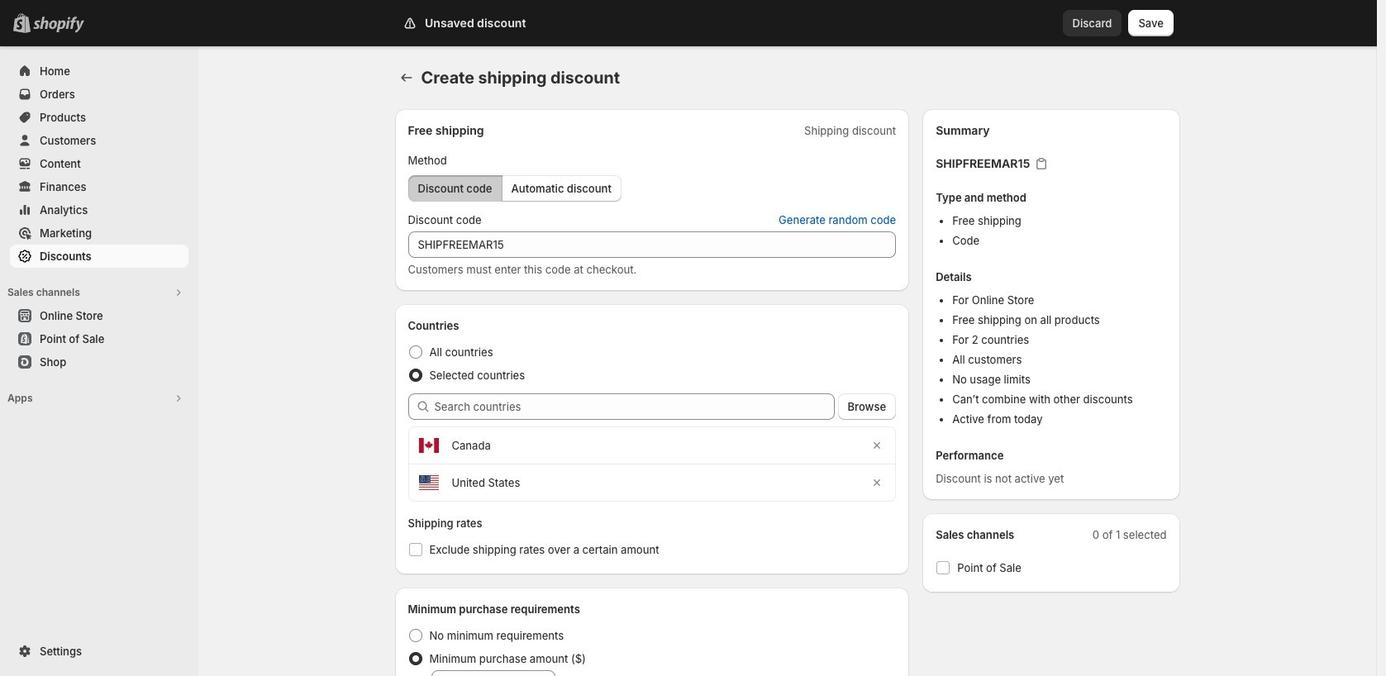Task type: vqa. For each thing, say whether or not it's contained in the screenshot.
text box
yes



Task type: describe. For each thing, give the bounding box(es) containing it.
shopify image
[[33, 17, 84, 33]]

0.00 text field
[[453, 670, 555, 676]]



Task type: locate. For each thing, give the bounding box(es) containing it.
Search countries text field
[[434, 393, 834, 420]]

None text field
[[408, 231, 896, 258]]



